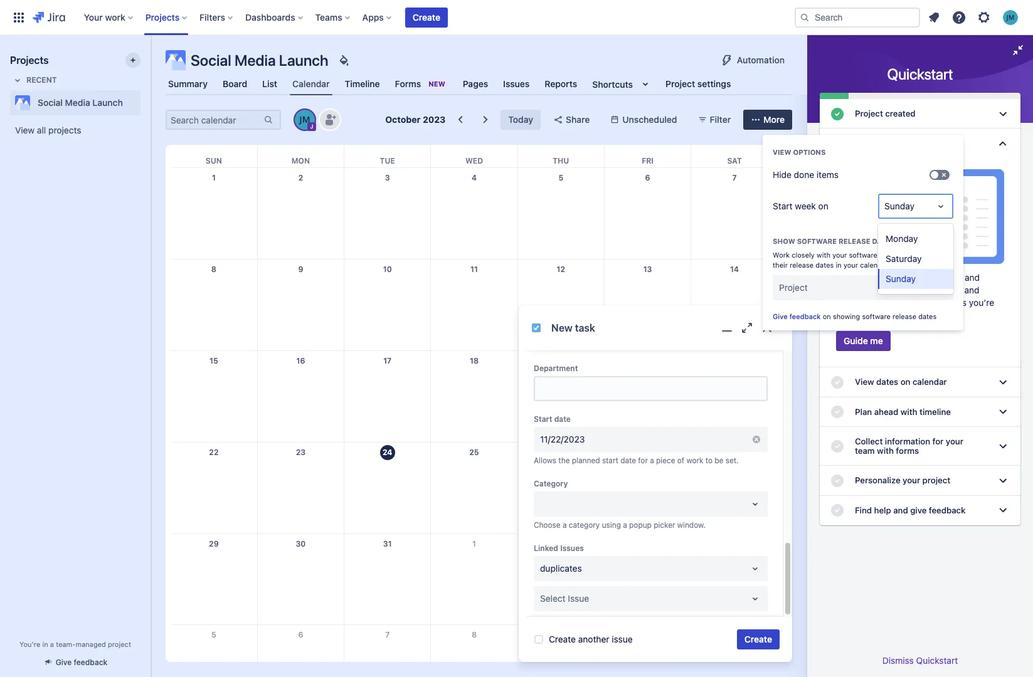 Task type: locate. For each thing, give the bounding box(es) containing it.
view options group
[[763, 135, 964, 331]]

on for dates
[[901, 377, 911, 387]]

0 vertical spatial checked image
[[830, 474, 845, 489]]

filter
[[710, 114, 731, 125]]

2 link down mon
[[291, 168, 311, 188]]

ahead
[[875, 407, 899, 417]]

1 horizontal spatial 2 link
[[551, 535, 571, 555]]

view for view dates on calendar
[[855, 377, 875, 387]]

view up plan at the right of page
[[855, 377, 875, 387]]

0 horizontal spatial social
[[38, 97, 63, 108]]

3 chevron image from the top
[[996, 439, 1011, 454]]

1 vertical spatial date
[[621, 456, 636, 466]]

feedback right give at bottom right
[[929, 506, 966, 516]]

projects
[[145, 12, 180, 22], [10, 55, 49, 66]]

11 for rightmost 11 link
[[731, 631, 739, 640]]

chevron image for find help and give feedback
[[996, 503, 1011, 518]]

1 chevron image from the top
[[996, 106, 1011, 122]]

project left settings
[[666, 78, 695, 89]]

1 horizontal spatial 7 link
[[725, 168, 745, 188]]

1 chevron image from the top
[[996, 136, 1011, 151]]

2 row from the top
[[171, 168, 778, 260]]

checked image
[[830, 106, 845, 122], [830, 375, 845, 390], [830, 405, 845, 420], [830, 439, 845, 454]]

work
[[105, 12, 125, 22], [888, 285, 907, 296], [687, 456, 704, 466]]

1 horizontal spatial 8 link
[[464, 626, 484, 646]]

view all projects
[[15, 125, 81, 136]]

banner containing your work
[[0, 0, 1034, 35]]

in
[[836, 261, 842, 269], [42, 641, 48, 649]]

date right start
[[621, 456, 636, 466]]

project settings
[[666, 78, 731, 89]]

give right go full screen image
[[773, 313, 788, 321]]

checked image down guide
[[830, 375, 845, 390]]

your down show software release dates
[[833, 251, 847, 259]]

familiar
[[837, 310, 866, 321]]

tab list
[[158, 73, 800, 95]]

social media launch up view all projects link
[[38, 97, 123, 108]]

today button
[[501, 110, 541, 130]]

quickstart right dismiss
[[917, 656, 958, 666]]

2 chevron image from the top
[[996, 375, 1011, 390]]

1 vertical spatial sunday
[[886, 274, 916, 284]]

go full screen image
[[740, 321, 755, 336]]

project down their
[[779, 282, 808, 293]]

row
[[171, 145, 778, 168], [171, 168, 778, 260], [171, 260, 778, 351], [171, 351, 778, 443], [171, 443, 778, 534], [171, 534, 778, 626], [171, 626, 778, 678]]

1 horizontal spatial media
[[235, 51, 276, 69]]

progress bar
[[820, 93, 1021, 99]]

0 vertical spatial quickstart
[[888, 65, 954, 83]]

2 vertical spatial on
[[901, 377, 911, 387]]

work down helps
[[888, 285, 907, 296]]

october
[[385, 114, 421, 125]]

chevron image inside the collect information for your team with forms dropdown button
[[996, 439, 1011, 454]]

chevron image inside "personalize your project" dropdown button
[[996, 474, 1011, 489]]

with inside dropdown button
[[901, 407, 918, 417]]

project left "created"
[[855, 109, 884, 119]]

dates up ahead
[[877, 377, 899, 387]]

new for new
[[429, 80, 445, 88]]

0 vertical spatial 2
[[299, 173, 303, 183]]

new left task
[[552, 322, 573, 334]]

0 vertical spatial create button
[[405, 7, 448, 27]]

0 horizontal spatial in
[[42, 641, 48, 649]]

your
[[84, 12, 103, 22]]

view for view options
[[773, 148, 792, 156]]

Category text field
[[540, 498, 543, 511]]

2 vertical spatial software
[[863, 313, 891, 321]]

new task
[[552, 322, 596, 334]]

1 vertical spatial 7 link
[[378, 626, 398, 646]]

3 link
[[378, 168, 398, 188]]

6 row from the top
[[171, 534, 778, 626]]

sun
[[206, 156, 222, 166]]

team inside work closely with your software team by surfacing their release dates in your calendar.
[[880, 251, 896, 259]]

sunday up monday
[[885, 201, 915, 211]]

quickstart up project created dropdown button
[[888, 65, 954, 83]]

social media launch
[[191, 51, 329, 69], [38, 97, 123, 108]]

checked image inside "personalize your project" dropdown button
[[830, 474, 845, 489]]

2 checked image from the top
[[830, 375, 845, 390]]

saturday
[[886, 254, 922, 264]]

chevron image for plan ahead with timeline
[[996, 405, 1011, 420]]

checked image for find
[[830, 503, 845, 518]]

None text field
[[779, 283, 782, 293]]

checked image for collect
[[830, 439, 845, 454]]

with left 'forms' in the right bottom of the page
[[877, 446, 894, 456]]

2 vertical spatial and
[[894, 506, 909, 516]]

the right like
[[897, 298, 910, 308]]

2 vertical spatial open image
[[748, 592, 763, 607]]

chevron image inside plan ahead with timeline dropdown button
[[996, 405, 1011, 420]]

0 horizontal spatial give feedback button
[[36, 653, 115, 673]]

projects up sidebar navigation image
[[145, 12, 180, 22]]

feedback right discard & close icon
[[790, 313, 821, 321]]

dates down show software release dates
[[816, 261, 834, 269]]

tab list containing calendar
[[158, 73, 800, 95]]

1 vertical spatial 5
[[211, 631, 216, 640]]

on left calendar
[[901, 377, 911, 387]]

2 link down choose
[[551, 535, 571, 555]]

work inside 'the list view helps you manage and update your work items quickly and easily, just like the spreadsheets you're familiar with.'
[[888, 285, 907, 296]]

10
[[383, 265, 392, 274]]

0 vertical spatial 9
[[298, 265, 303, 274]]

3 row from the top
[[171, 260, 778, 351]]

start for start week on
[[773, 201, 793, 211]]

23 link
[[291, 443, 311, 463]]

1 horizontal spatial team
[[880, 251, 896, 259]]

0 vertical spatial chevron image
[[996, 106, 1011, 122]]

Search field
[[795, 7, 921, 27]]

on left showing
[[823, 313, 831, 321]]

1 vertical spatial 1 link
[[464, 535, 484, 555]]

and right 'manage'
[[965, 273, 980, 283]]

next month image
[[478, 112, 493, 127]]

0 horizontal spatial project
[[108, 641, 131, 649]]

shortcuts button
[[590, 73, 656, 95]]

me
[[871, 336, 883, 347]]

plan ahead with timeline
[[855, 407, 951, 417]]

like
[[881, 298, 895, 308]]

managed
[[76, 641, 106, 649]]

0 vertical spatial on
[[819, 201, 829, 211]]

0 horizontal spatial projects
[[10, 55, 49, 66]]

feedback down managed
[[74, 658, 108, 668]]

with.
[[868, 310, 888, 321]]

0 horizontal spatial start
[[534, 415, 553, 424]]

give feedback on showing software release dates
[[773, 313, 937, 321]]

15
[[210, 357, 218, 366]]

3 chevron image from the top
[[996, 503, 1011, 518]]

checked image left find
[[830, 503, 845, 518]]

automation image
[[720, 53, 735, 68]]

0 horizontal spatial project
[[666, 78, 695, 89]]

dashboards
[[245, 12, 295, 22]]

allows the planned start date for a piece of work to be set.
[[534, 456, 739, 466]]

fri link
[[640, 145, 656, 168]]

checked image for personalize
[[830, 474, 845, 489]]

the right allows
[[559, 456, 570, 466]]

checked image left "personalize"
[[830, 474, 845, 489]]

1 horizontal spatial 6
[[645, 173, 651, 183]]

add to starred image
[[137, 95, 152, 110]]

9
[[298, 265, 303, 274], [559, 631, 564, 640]]

your down timeline
[[946, 437, 964, 447]]

clear image
[[752, 435, 762, 445]]

give feedback button down 'you're in a team-managed project'
[[36, 653, 115, 673]]

software up closely
[[797, 237, 837, 245]]

view left all
[[15, 125, 35, 136]]

chevron image inside the view dates on calendar dropdown button
[[996, 375, 1011, 390]]

2 horizontal spatial project
[[855, 109, 884, 119]]

feedback inside button
[[74, 658, 108, 668]]

1 vertical spatial new
[[552, 322, 573, 334]]

checked image left collect
[[830, 439, 845, 454]]

work left to
[[687, 456, 704, 466]]

social media launch link
[[10, 90, 136, 115]]

projects up recent
[[10, 55, 49, 66]]

row containing 1
[[171, 168, 778, 260]]

new for new task
[[552, 322, 573, 334]]

open image
[[934, 199, 949, 214], [934, 281, 949, 296], [748, 592, 763, 607]]

project inside dropdown button
[[923, 476, 951, 486]]

and left give at bottom right
[[894, 506, 909, 516]]

7 for rightmost 7 link
[[733, 173, 737, 183]]

0 horizontal spatial 11
[[471, 265, 478, 274]]

1 checked image from the top
[[830, 106, 845, 122]]

your work
[[84, 12, 125, 22]]

0 vertical spatial 11 link
[[464, 260, 484, 280]]

a right using
[[623, 521, 627, 530]]

0 vertical spatial launch
[[279, 51, 329, 69]]

2 horizontal spatial release
[[893, 313, 917, 321]]

2 horizontal spatial create
[[745, 634, 773, 645]]

1 vertical spatial 5 link
[[204, 626, 224, 646]]

release up work closely with your software team by surfacing their release dates in your calendar.
[[839, 237, 871, 245]]

launch left add to starred image
[[93, 97, 123, 108]]

2 checked image from the top
[[830, 503, 845, 518]]

teams
[[315, 12, 342, 22]]

release down closely
[[790, 261, 814, 269]]

media up 'list'
[[235, 51, 276, 69]]

0 horizontal spatial launch
[[93, 97, 123, 108]]

1 vertical spatial issues
[[561, 544, 584, 554]]

collect
[[855, 437, 883, 447]]

2 vertical spatial release
[[893, 313, 917, 321]]

view inside dropdown button
[[855, 377, 875, 387]]

select issue
[[540, 594, 589, 604]]

quickstart
[[888, 65, 954, 83], [917, 656, 958, 666]]

learn more
[[893, 261, 930, 269]]

feedback inside view options group
[[790, 313, 821, 321]]

you're
[[20, 641, 40, 649]]

10 link
[[378, 260, 398, 280]]

start inside view options group
[[773, 201, 793, 211]]

category
[[534, 480, 568, 489]]

1 vertical spatial with
[[901, 407, 918, 417]]

create button inside primary element
[[405, 7, 448, 27]]

row containing 22
[[171, 443, 778, 534]]

on right week
[[819, 201, 829, 211]]

chevron image
[[996, 136, 1011, 151], [996, 375, 1011, 390], [996, 439, 1011, 454], [996, 474, 1011, 489]]

0 vertical spatial with
[[817, 251, 831, 259]]

team inside collect information for your team with forms
[[855, 446, 875, 456]]

give inside button
[[56, 658, 72, 668]]

duplicates
[[540, 564, 582, 574]]

in up the
[[836, 261, 842, 269]]

team up "personalize"
[[855, 446, 875, 456]]

sun link
[[203, 145, 225, 168]]

date up 11/22/2023
[[555, 415, 571, 424]]

0 vertical spatial social
[[191, 51, 231, 69]]

and
[[965, 273, 980, 283], [965, 285, 980, 296], [894, 506, 909, 516]]

1 vertical spatial 2 link
[[551, 535, 571, 555]]

2 horizontal spatial feedback
[[929, 506, 966, 516]]

1 horizontal spatial social media launch
[[191, 51, 329, 69]]

4 chevron image from the top
[[996, 474, 1011, 489]]

work right your
[[105, 12, 125, 22]]

start left week
[[773, 201, 793, 211]]

1 vertical spatial 7
[[385, 631, 390, 640]]

with right ahead
[[901, 407, 918, 417]]

items down the you
[[909, 285, 932, 296]]

work inside popup button
[[105, 12, 125, 22]]

0 horizontal spatial for
[[638, 456, 648, 466]]

2 right linked
[[559, 540, 564, 549]]

open image inside project group
[[934, 281, 949, 296]]

0 vertical spatial work
[[105, 12, 125, 22]]

projects button
[[142, 7, 192, 27]]

0 vertical spatial 9 link
[[291, 260, 311, 280]]

your up find help and give feedback
[[903, 476, 921, 486]]

project for project settings
[[666, 78, 695, 89]]

row containing 5
[[171, 626, 778, 678]]

settings image
[[977, 10, 992, 25]]

checked image inside plan ahead with timeline dropdown button
[[830, 405, 845, 420]]

discard & close image
[[760, 321, 775, 336]]

popup
[[630, 521, 652, 530]]

1 horizontal spatial release
[[839, 237, 871, 245]]

0 horizontal spatial 2 link
[[291, 168, 311, 188]]

1 link
[[204, 168, 224, 188], [464, 535, 484, 555]]

0 vertical spatial project
[[923, 476, 951, 486]]

issues up today
[[503, 78, 530, 89]]

view inside group
[[773, 148, 792, 156]]

7 for the bottommost 7 link
[[385, 631, 390, 640]]

1 vertical spatial release
[[790, 261, 814, 269]]

give down team-
[[56, 658, 72, 668]]

1 vertical spatial give feedback button
[[36, 653, 115, 673]]

1 horizontal spatial 9
[[559, 631, 564, 640]]

dates inside the view dates on calendar dropdown button
[[877, 377, 899, 387]]

chevron image inside project created dropdown button
[[996, 106, 1011, 122]]

2 open image from the top
[[748, 562, 763, 577]]

you're in a team-managed project
[[20, 641, 131, 649]]

4 row from the top
[[171, 351, 778, 443]]

information
[[885, 437, 931, 447]]

work for the list view helps you manage and update your work items quickly and easily, just like the spreadsheets you're familiar with.
[[888, 285, 907, 296]]

2
[[299, 173, 303, 183], [559, 540, 564, 549]]

software for your
[[849, 251, 878, 259]]

dates inside work closely with your software team by surfacing their release dates in your calendar.
[[816, 261, 834, 269]]

software inside work closely with your software team by surfacing their release dates in your calendar.
[[849, 251, 878, 259]]

in inside work closely with your software team by surfacing their release dates in your calendar.
[[836, 261, 842, 269]]

new inside tab list
[[429, 80, 445, 88]]

checked image left plan at the right of page
[[830, 405, 845, 420]]

1 checked image from the top
[[830, 474, 845, 489]]

2 link
[[291, 168, 311, 188], [551, 535, 571, 555]]

social media launch up 'list'
[[191, 51, 329, 69]]

project inside dropdown button
[[855, 109, 884, 119]]

picker
[[654, 521, 676, 530]]

0 vertical spatial 7
[[733, 173, 737, 183]]

software down just
[[863, 313, 891, 321]]

your up the
[[844, 261, 859, 269]]

checked image
[[830, 474, 845, 489], [830, 503, 845, 518]]

project up find help and give feedback dropdown button
[[923, 476, 951, 486]]

0 horizontal spatial date
[[555, 415, 571, 424]]

sunday down 'learn'
[[886, 274, 916, 284]]

checked image left project created
[[830, 106, 845, 122]]

1 row from the top
[[171, 145, 778, 168]]

october 2023
[[385, 114, 446, 125]]

jira image
[[33, 10, 65, 25], [33, 10, 65, 25]]

Select Issue text field
[[540, 593, 543, 606]]

feedback inside dropdown button
[[929, 506, 966, 516]]

0 horizontal spatial 2
[[299, 173, 303, 183]]

checked image inside project created dropdown button
[[830, 106, 845, 122]]

0 vertical spatial 6 link
[[638, 168, 658, 188]]

forms
[[896, 446, 919, 456]]

1 vertical spatial 9
[[559, 631, 564, 640]]

0 horizontal spatial work
[[105, 12, 125, 22]]

summary link
[[166, 73, 210, 95]]

open image for hide done items
[[934, 281, 949, 296]]

banner
[[0, 0, 1034, 35]]

7
[[733, 173, 737, 183], [385, 631, 390, 640]]

4 checked image from the top
[[830, 439, 845, 454]]

release
[[839, 237, 871, 245], [790, 261, 814, 269], [893, 313, 917, 321]]

on inside dropdown button
[[901, 377, 911, 387]]

0 vertical spatial 5
[[559, 173, 564, 183]]

0 vertical spatial 5 link
[[551, 168, 571, 188]]

2 vertical spatial project
[[779, 282, 808, 293]]

guide
[[844, 336, 868, 347]]

0 vertical spatial open image
[[748, 497, 763, 512]]

new right forms
[[429, 80, 445, 88]]

for left piece
[[638, 456, 648, 466]]

16
[[297, 357, 305, 366]]

and inside find help and give feedback dropdown button
[[894, 506, 909, 516]]

media up view all projects link
[[65, 97, 90, 108]]

issue
[[612, 634, 633, 645]]

2 down mon
[[299, 173, 303, 183]]

for down timeline
[[933, 437, 944, 447]]

dates up calendar.
[[873, 237, 896, 245]]

view options
[[773, 148, 826, 156]]

row containing 8
[[171, 260, 778, 351]]

24
[[383, 448, 393, 457]]

search image
[[800, 12, 810, 22]]

launch up calendar
[[279, 51, 329, 69]]

reports
[[545, 78, 578, 89]]

1 horizontal spatial 8
[[472, 631, 477, 640]]

7 row from the top
[[171, 626, 778, 678]]

fri
[[642, 156, 654, 166]]

25
[[470, 448, 479, 457]]

media
[[235, 51, 276, 69], [65, 97, 90, 108]]

in right "you're"
[[42, 641, 48, 649]]

0 vertical spatial 8
[[211, 265, 216, 274]]

team left by in the top of the page
[[880, 251, 896, 259]]

2 vertical spatial view
[[855, 377, 875, 387]]

2 chevron image from the top
[[996, 405, 1011, 420]]

set.
[[726, 456, 739, 466]]

apps button
[[359, 7, 397, 27]]

0 vertical spatial for
[[933, 437, 944, 447]]

created
[[886, 109, 916, 119]]

0 vertical spatial 1 link
[[204, 168, 224, 188]]

view up hide
[[773, 148, 792, 156]]

calendar
[[913, 377, 947, 387]]

28
[[730, 448, 740, 457]]

learn
[[893, 261, 911, 269]]

open image
[[748, 497, 763, 512], [748, 562, 763, 577]]

1 horizontal spatial for
[[933, 437, 944, 447]]

software up calendar.
[[849, 251, 878, 259]]

project right managed
[[108, 641, 131, 649]]

with inside collect information for your team with forms
[[877, 446, 894, 456]]

1 vertical spatial projects
[[10, 55, 49, 66]]

give inside view options group
[[773, 313, 788, 321]]

5 row from the top
[[171, 443, 778, 534]]

your down view
[[867, 285, 885, 296]]

category
[[569, 521, 600, 530]]

and up 'you're'
[[965, 285, 980, 296]]

start up 11/22/2023
[[534, 415, 553, 424]]

helps
[[889, 273, 911, 283]]

3 checked image from the top
[[830, 405, 845, 420]]

chevron image inside find help and give feedback dropdown button
[[996, 503, 1011, 518]]

with down show software release dates
[[817, 251, 831, 259]]

0 vertical spatial items
[[817, 169, 839, 180]]

social down recent
[[38, 97, 63, 108]]

2 vertical spatial feedback
[[74, 658, 108, 668]]

Search calendar text field
[[167, 111, 262, 129]]

give for give feedback
[[56, 658, 72, 668]]

5 for the leftmost 5 link
[[211, 631, 216, 640]]

items inside view options group
[[817, 169, 839, 180]]

1 horizontal spatial start
[[773, 201, 793, 211]]

0 vertical spatial projects
[[145, 12, 180, 22]]

dismiss quickstart link
[[883, 656, 958, 666]]

release down like
[[893, 313, 917, 321]]

1 horizontal spatial give feedback button
[[773, 312, 821, 322]]

11 for left 11 link
[[471, 265, 478, 274]]

grid containing sun
[[171, 145, 778, 678]]

issues up duplicates
[[561, 544, 584, 554]]

1 horizontal spatial give
[[773, 313, 788, 321]]

1 horizontal spatial with
[[877, 446, 894, 456]]

0 vertical spatial 6
[[645, 173, 651, 183]]

tue
[[380, 156, 395, 166]]

grid
[[171, 145, 778, 678]]

1 vertical spatial 2
[[559, 540, 564, 549]]

11
[[471, 265, 478, 274], [731, 631, 739, 640]]

1 vertical spatial create button
[[737, 630, 780, 650]]

give feedback button left showing
[[773, 312, 821, 322]]

0 vertical spatial view
[[15, 125, 35, 136]]

open image for start date
[[748, 592, 763, 607]]

release inside work closely with your software team by surfacing their release dates in your calendar.
[[790, 261, 814, 269]]

2 vertical spatial with
[[877, 446, 894, 456]]

with inside work closely with your software team by surfacing their release dates in your calendar.
[[817, 251, 831, 259]]

2 vertical spatial chevron image
[[996, 503, 1011, 518]]

1 horizontal spatial feedback
[[790, 313, 821, 321]]

22 link
[[204, 443, 224, 463]]

social up "summary"
[[191, 51, 231, 69]]

1 vertical spatial start
[[534, 415, 553, 424]]

items right done
[[817, 169, 839, 180]]

personalize your project
[[855, 476, 951, 486]]

a left team-
[[50, 641, 54, 649]]

chevron image
[[996, 106, 1011, 122], [996, 405, 1011, 420], [996, 503, 1011, 518]]

board
[[223, 78, 247, 89]]



Task type: vqa. For each thing, say whether or not it's contained in the screenshot.
Dismiss Quickstart 'link'
yes



Task type: describe. For each thing, give the bounding box(es) containing it.
pages
[[463, 78, 488, 89]]

thu link
[[551, 145, 572, 168]]

12
[[557, 265, 565, 274]]

settings
[[698, 78, 731, 89]]

0 vertical spatial open image
[[934, 199, 949, 214]]

1 vertical spatial media
[[65, 97, 90, 108]]

24 link
[[378, 443, 398, 463]]

5 for 5 link to the right
[[559, 173, 564, 183]]

2 for the top 2 link
[[299, 173, 303, 183]]

1 horizontal spatial launch
[[279, 51, 329, 69]]

set background color image
[[336, 53, 351, 68]]

0 horizontal spatial 1 link
[[204, 168, 224, 188]]

planned
[[572, 456, 600, 466]]

your inside dropdown button
[[903, 476, 921, 486]]

sat link
[[725, 145, 745, 168]]

hide done items
[[773, 169, 839, 180]]

sunday inside view options group
[[885, 201, 915, 211]]

choose
[[534, 521, 561, 530]]

a right choose
[[563, 521, 567, 530]]

mon
[[292, 156, 310, 166]]

1 open image from the top
[[748, 497, 763, 512]]

2 for the bottommost 2 link
[[559, 540, 564, 549]]

done
[[794, 169, 815, 180]]

pages link
[[461, 73, 491, 95]]

view
[[869, 273, 887, 283]]

select
[[540, 594, 566, 604]]

to
[[706, 456, 713, 466]]

reports link
[[542, 73, 580, 95]]

find
[[855, 506, 872, 516]]

1 vertical spatial launch
[[93, 97, 123, 108]]

4
[[472, 173, 477, 183]]

0 horizontal spatial 11 link
[[464, 260, 484, 280]]

you
[[914, 273, 928, 283]]

previous month image
[[453, 112, 468, 127]]

jeremy miller image
[[295, 110, 315, 130]]

manage
[[931, 273, 963, 283]]

13 link
[[638, 260, 658, 280]]

1 horizontal spatial 9 link
[[551, 626, 571, 646]]

the inside 'the list view helps you manage and update your work items quickly and easily, just like the spreadsheets you're familiar with.'
[[897, 298, 910, 308]]

board link
[[220, 73, 250, 95]]

summary
[[168, 78, 208, 89]]

for inside collect information for your team with forms
[[933, 437, 944, 447]]

0 vertical spatial issues
[[503, 78, 530, 89]]

18
[[470, 357, 479, 366]]

22
[[209, 448, 219, 457]]

0 horizontal spatial 5 link
[[204, 626, 224, 646]]

sidebar navigation image
[[137, 50, 164, 75]]

0 horizontal spatial 9
[[298, 265, 303, 274]]

1 vertical spatial social
[[38, 97, 63, 108]]

feedback for give feedback
[[74, 658, 108, 668]]

appswitcher icon image
[[11, 10, 26, 25]]

1 vertical spatial project
[[108, 641, 131, 649]]

projects inside dropdown button
[[145, 12, 180, 22]]

on for feedback
[[823, 313, 831, 321]]

minimize image
[[720, 321, 735, 336]]

your profile and settings image
[[1003, 10, 1019, 25]]

filter button
[[690, 110, 739, 130]]

unscheduled image
[[610, 115, 620, 125]]

add people image
[[323, 112, 338, 127]]

1 vertical spatial for
[[638, 456, 648, 466]]

0 vertical spatial 8 link
[[204, 260, 224, 280]]

on for week
[[819, 201, 829, 211]]

all
[[37, 125, 46, 136]]

chevron image for view dates on calendar
[[996, 375, 1011, 390]]

allows
[[534, 456, 557, 466]]

project for project created
[[855, 109, 884, 119]]

spreadsheets
[[912, 298, 967, 308]]

view for view all projects
[[15, 125, 35, 136]]

14
[[731, 265, 739, 274]]

thu
[[553, 156, 569, 166]]

31
[[383, 540, 392, 549]]

create inside primary element
[[413, 12, 441, 22]]

checked image for plan
[[830, 405, 845, 420]]

31 link
[[378, 535, 398, 555]]

chevron image for personalize your project
[[996, 474, 1011, 489]]

25 link
[[464, 443, 484, 463]]

dashboards button
[[242, 7, 308, 27]]

primary element
[[8, 0, 795, 35]]

1 horizontal spatial 1
[[473, 540, 476, 549]]

team-
[[56, 641, 76, 649]]

start
[[602, 456, 619, 466]]

12 link
[[551, 260, 571, 280]]

project group
[[763, 224, 964, 309]]

more
[[913, 261, 930, 269]]

view all projects link
[[10, 119, 141, 142]]

a left piece
[[650, 456, 654, 466]]

your inside collect information for your team with forms
[[946, 437, 964, 447]]

none text field inside project group
[[779, 283, 782, 293]]

row containing 15
[[171, 351, 778, 443]]

create project image
[[128, 55, 138, 65]]

just
[[864, 298, 879, 308]]

the list view helps you manage and update your work items quickly and easily, just like the spreadsheets you're familiar with.
[[837, 273, 995, 321]]

chevron image for project created
[[996, 106, 1011, 122]]

0 horizontal spatial the
[[559, 456, 570, 466]]

linked
[[534, 544, 559, 554]]

1 vertical spatial in
[[42, 641, 48, 649]]

1 horizontal spatial 11 link
[[725, 626, 745, 646]]

mon link
[[289, 145, 313, 168]]

new task image
[[532, 323, 542, 333]]

help
[[875, 506, 892, 516]]

checked image for project
[[830, 106, 845, 122]]

software for showing
[[863, 313, 891, 321]]

dates down spreadsheets
[[919, 313, 937, 321]]

filters button
[[196, 7, 238, 27]]

project created
[[855, 109, 916, 119]]

notifications image
[[927, 10, 942, 25]]

0 horizontal spatial 6 link
[[291, 626, 311, 646]]

23
[[296, 448, 306, 457]]

1 vertical spatial 8
[[472, 631, 477, 640]]

you're
[[970, 298, 995, 308]]

1 vertical spatial and
[[965, 285, 980, 296]]

checked image for view
[[830, 375, 845, 390]]

help image
[[952, 10, 967, 25]]

work for allows the planned start date for a piece of work to be set.
[[687, 456, 704, 466]]

dismiss
[[883, 656, 914, 666]]

be
[[715, 456, 724, 466]]

recent
[[26, 75, 57, 85]]

4 link
[[464, 168, 484, 188]]

with for ahead
[[901, 407, 918, 417]]

0 horizontal spatial 1
[[212, 173, 216, 183]]

1 horizontal spatial 6 link
[[638, 168, 658, 188]]

row containing 29
[[171, 534, 778, 626]]

minimize image
[[1011, 43, 1026, 58]]

0 horizontal spatial 6
[[298, 631, 303, 640]]

1 vertical spatial social media launch
[[38, 97, 123, 108]]

1 vertical spatial quickstart
[[917, 656, 958, 666]]

your inside 'the list view helps you manage and update your work items quickly and easily, just like the spreadsheets you're familiar with.'
[[867, 285, 885, 296]]

1 horizontal spatial 1 link
[[464, 535, 484, 555]]

sat
[[728, 156, 742, 166]]

create another issue
[[549, 634, 633, 645]]

1 horizontal spatial date
[[621, 456, 636, 466]]

0 vertical spatial software
[[797, 237, 837, 245]]

piece
[[656, 456, 676, 466]]

feedback for give feedback on showing software release dates
[[790, 313, 821, 321]]

personalize
[[855, 476, 901, 486]]

give for give feedback on showing software release dates
[[773, 313, 788, 321]]

Department text field
[[535, 378, 767, 400]]

quickly
[[934, 285, 963, 296]]

1 horizontal spatial 5 link
[[551, 168, 571, 188]]

Linked Issues text field
[[540, 563, 543, 576]]

tue link
[[378, 145, 398, 168]]

start for start date
[[534, 415, 553, 424]]

give feedback button inside view options group
[[773, 312, 821, 322]]

with for closely
[[817, 251, 831, 259]]

26
[[556, 448, 566, 457]]

show
[[773, 237, 796, 245]]

their
[[773, 261, 788, 269]]

3
[[385, 173, 390, 183]]

1 horizontal spatial create
[[549, 634, 576, 645]]

0 vertical spatial 2 link
[[291, 168, 311, 188]]

17
[[384, 357, 392, 366]]

collapse recent projects image
[[10, 73, 25, 88]]

the
[[837, 273, 852, 283]]

19 link
[[551, 352, 571, 372]]

0 vertical spatial and
[[965, 273, 980, 283]]

row containing sun
[[171, 145, 778, 168]]

timeline link
[[342, 73, 383, 95]]

projects
[[48, 125, 81, 136]]

another
[[578, 634, 610, 645]]

chevron image for collect information for your team with forms
[[996, 439, 1011, 454]]

plan ahead with timeline button
[[820, 398, 1021, 427]]

items inside 'the list view helps you manage and update your work items quickly and easily, just like the spreadsheets you're familiar with.'
[[909, 285, 932, 296]]

automation button
[[712, 50, 793, 70]]

27
[[643, 448, 653, 457]]

more
[[764, 114, 785, 125]]

forms
[[395, 78, 421, 89]]

project inside group
[[779, 282, 808, 293]]

29 link
[[204, 535, 224, 555]]

by
[[898, 251, 906, 259]]

26 link
[[551, 443, 571, 463]]

1 horizontal spatial create button
[[737, 630, 780, 650]]



